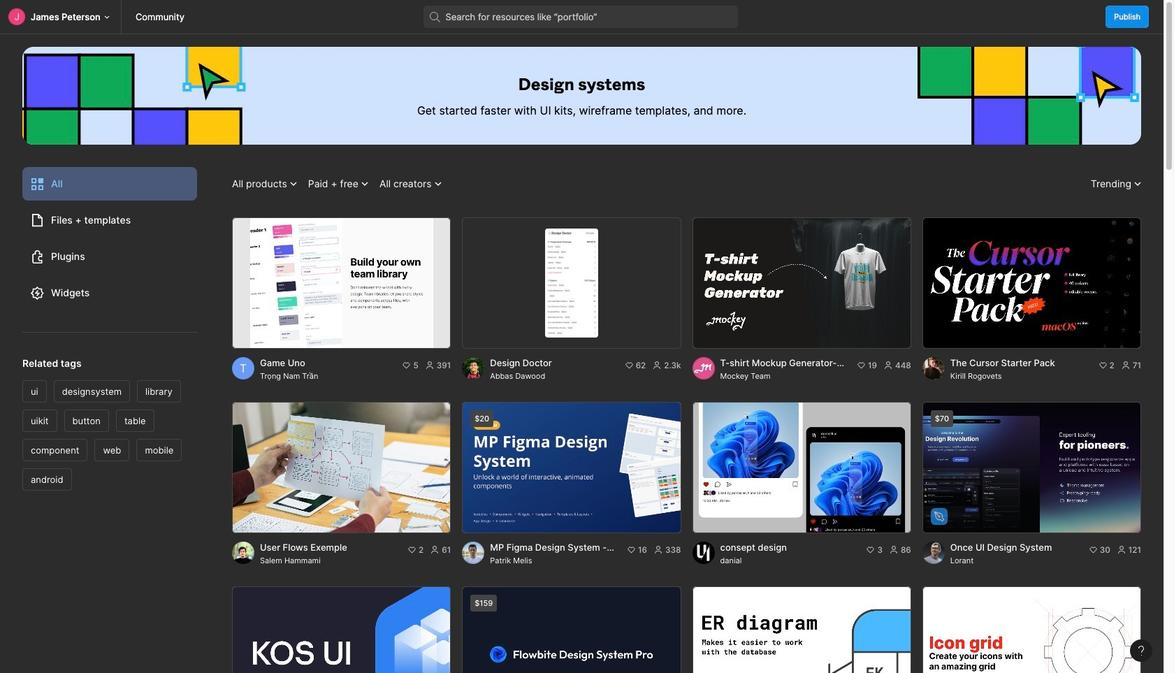 Task type: describe. For each thing, give the bounding box(es) containing it.
help image
[[1139, 646, 1145, 656]]

t-shirt mockup generator- mockey.ai image
[[693, 217, 912, 349]]

the cursor starter pack image
[[923, 217, 1142, 349]]

user flows exemple image
[[232, 402, 451, 533]]

game uno image
[[232, 217, 451, 349]]

mp figma design system - premium image
[[462, 402, 681, 533]]

consept design image
[[693, 402, 912, 533]]

er diagram image
[[693, 587, 912, 673]]

search large 32 image
[[423, 6, 446, 28]]



Task type: vqa. For each thing, say whether or not it's contained in the screenshot.
view comments icon
no



Task type: locate. For each thing, give the bounding box(es) containing it.
Search for resources like "portfolio" text field
[[446, 8, 727, 25]]

design doctor image
[[474, 229, 670, 338]]

icon grid image
[[923, 587, 1142, 673]]

flowbite design system pro image
[[462, 587, 681, 673]]

kos ui. сross-platform design system for products based on the kasperskyos platform image
[[232, 587, 451, 673]]

once ui design system image
[[923, 402, 1142, 533]]



